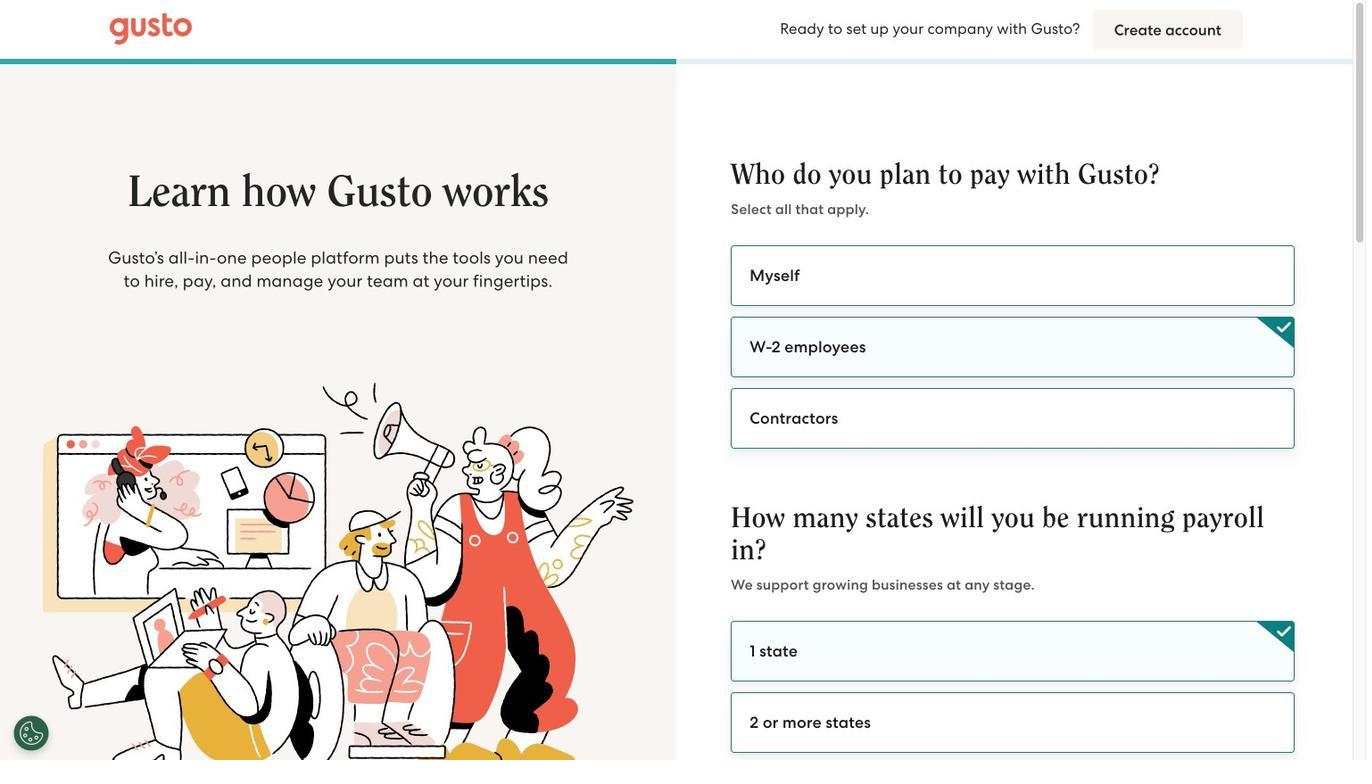 Task type: locate. For each thing, give the bounding box(es) containing it.
happy employers using hr operating systems image
[[0, 383, 677, 761]]



Task type: describe. For each thing, give the bounding box(es) containing it.
online payroll services, hr, and benefits | gusto image
[[110, 13, 192, 46]]



Task type: vqa. For each thing, say whether or not it's contained in the screenshot.
Online Payroll Services, HR, and Benefits | Gusto Image
yes



